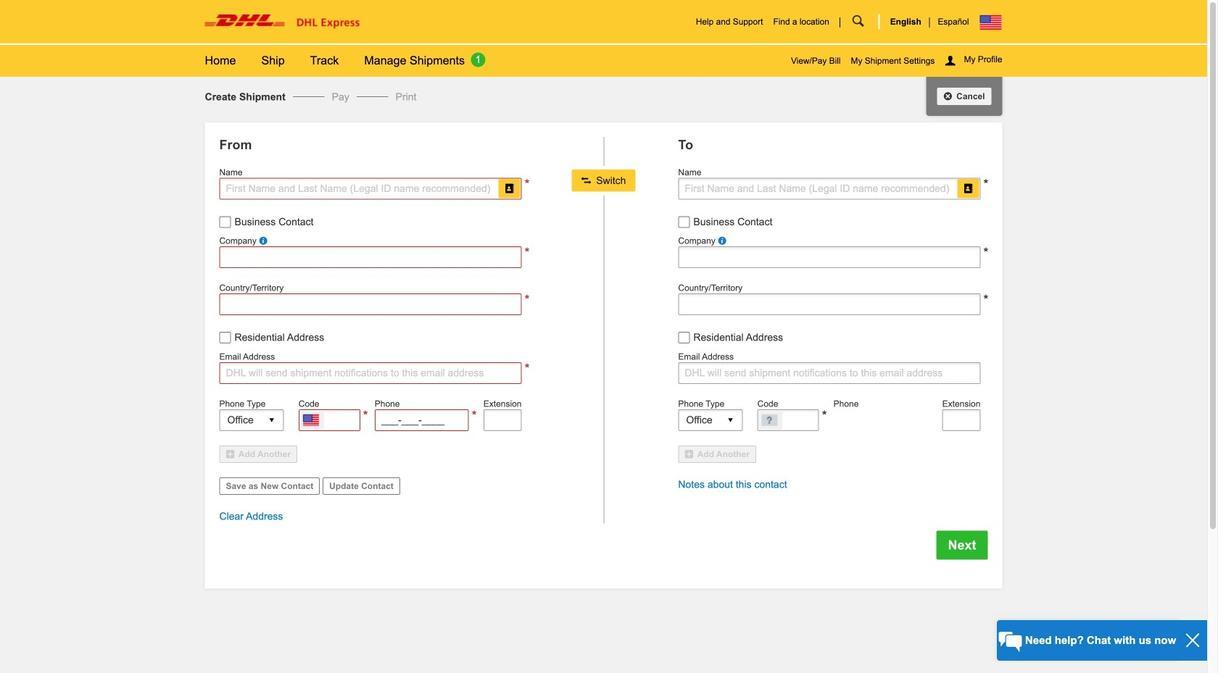 Task type: describe. For each thing, give the bounding box(es) containing it.
First Name and Last Name (Legal ID name recommended) text field
[[219, 178, 522, 200]]

cancel image
[[944, 91, 954, 101]]

1 address book image from the left
[[504, 184, 514, 194]]

open search bar in top navigation image
[[840, 16, 879, 27]]

dhl express image
[[205, 14, 360, 29]]

add image
[[226, 449, 236, 459]]

switch image
[[581, 175, 593, 186]]

First Name and Last Name (Legal ID name recommended) text field
[[678, 178, 981, 200]]

___-___-____ text field
[[375, 409, 469, 431]]



Task type: locate. For each thing, give the bounding box(es) containing it.
1 horizontal spatial address book image
[[963, 184, 973, 194]]

0 horizontal spatial address book image
[[504, 184, 514, 194]]

None text field
[[678, 247, 981, 268], [483, 409, 522, 431], [942, 409, 981, 431], [678, 247, 981, 268], [483, 409, 522, 431], [942, 409, 981, 431]]

banner
[[0, 0, 1207, 77]]

None search field
[[829, 0, 879, 44]]

DHL will send shipment notifications to this email address text field
[[678, 362, 981, 384]]

address book image
[[504, 184, 514, 194], [963, 184, 973, 194]]

add image
[[685, 449, 695, 459]]

user image
[[945, 55, 958, 67]]

None field
[[219, 294, 522, 316], [678, 294, 981, 316], [219, 294, 522, 316], [678, 294, 981, 316]]

None text field
[[219, 247, 522, 268], [299, 409, 360, 431], [757, 409, 819, 431], [219, 247, 522, 268], [299, 409, 360, 431], [757, 409, 819, 431]]

2 address book image from the left
[[963, 184, 973, 194]]

DHL will send shipment notifications to this email address field
[[219, 362, 522, 384]]

navigation
[[261, 45, 310, 77]]



